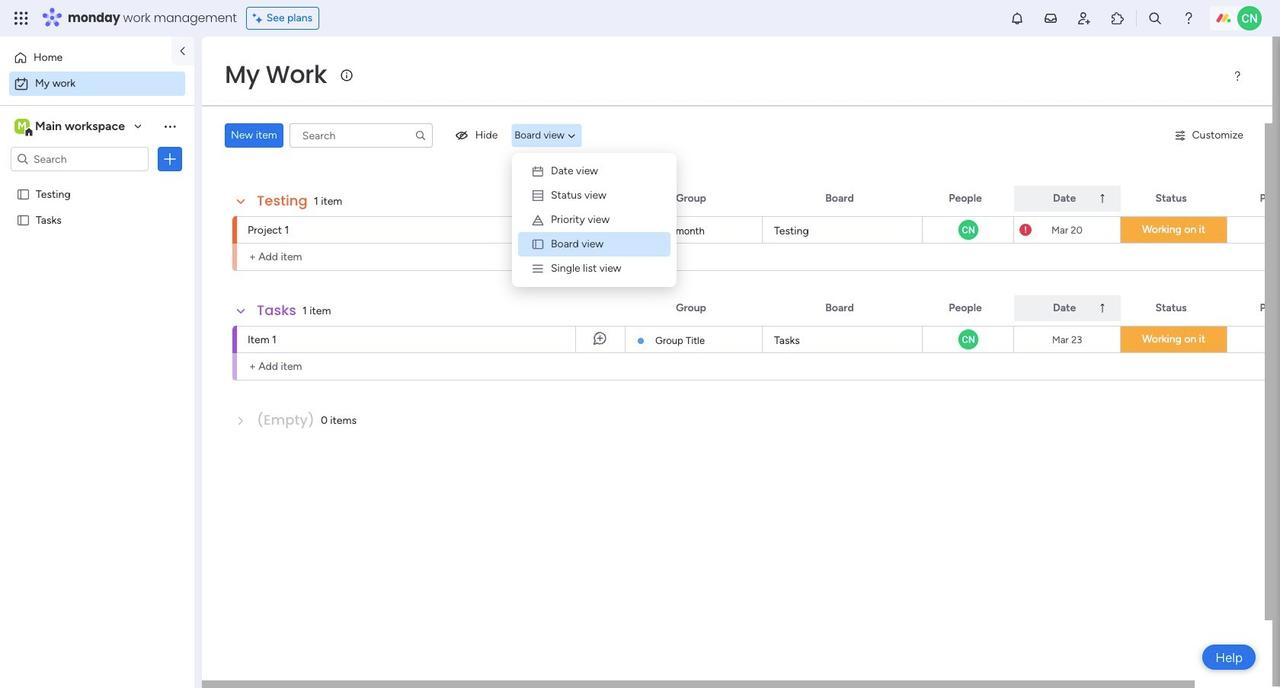 Task type: locate. For each thing, give the bounding box(es) containing it.
None search field
[[289, 123, 433, 148]]

column header
[[1014, 186, 1121, 212], [1014, 296, 1121, 322]]

0 vertical spatial public board image
[[16, 187, 30, 201]]

menu item up status view image
[[518, 159, 671, 184]]

menu item up "priority view" icon
[[518, 184, 671, 208]]

status view image
[[531, 189, 545, 203]]

notifications image
[[1010, 11, 1025, 26]]

1 column header from the top
[[1014, 186, 1121, 212]]

workspace image
[[14, 118, 30, 135]]

search image
[[414, 130, 427, 142]]

option
[[9, 46, 162, 70], [9, 72, 185, 96], [0, 180, 194, 183]]

menu menu
[[518, 159, 671, 281]]

public board image
[[16, 187, 30, 201], [16, 213, 30, 227]]

Filter dashboard by text search field
[[289, 123, 433, 148]]

2 column header from the top
[[1014, 296, 1121, 322]]

board view image
[[531, 238, 545, 252]]

1 vertical spatial public board image
[[16, 213, 30, 227]]

1 menu item from the top
[[518, 159, 671, 184]]

priority view image
[[531, 213, 545, 227]]

select product image
[[14, 11, 29, 26]]

2 public board image from the top
[[16, 213, 30, 227]]

5 menu item from the top
[[518, 257, 671, 281]]

menu item up single list view icon at the left top
[[518, 232, 671, 257]]

1 vertical spatial column header
[[1014, 296, 1121, 322]]

0 vertical spatial column header
[[1014, 186, 1121, 212]]

menu item down board view image
[[518, 257, 671, 281]]

list box
[[0, 178, 194, 439]]

Search in workspace field
[[32, 151, 127, 168]]

menu image
[[1232, 70, 1244, 82]]

search everything image
[[1148, 11, 1163, 26]]

cool name image
[[1238, 6, 1262, 30], [957, 219, 980, 242], [957, 328, 980, 351]]

1 vertical spatial option
[[9, 72, 185, 96]]

menu item
[[518, 159, 671, 184], [518, 184, 671, 208], [518, 208, 671, 232], [518, 232, 671, 257], [518, 257, 671, 281]]

menu item up board view image
[[518, 208, 671, 232]]



Task type: describe. For each thing, give the bounding box(es) containing it.
3 menu item from the top
[[518, 208, 671, 232]]

4 menu item from the top
[[518, 232, 671, 257]]

2 vertical spatial cool name image
[[957, 328, 980, 351]]

sort image
[[1097, 303, 1109, 315]]

see plans image
[[253, 10, 267, 27]]

2 menu item from the top
[[518, 184, 671, 208]]

0 vertical spatial option
[[9, 46, 162, 70]]

invite members image
[[1077, 11, 1092, 26]]

1 public board image from the top
[[16, 187, 30, 201]]

workspace selection element
[[14, 117, 127, 137]]

sort image
[[1097, 193, 1109, 205]]

options image
[[162, 152, 178, 167]]

update feed image
[[1043, 11, 1059, 26]]

v2 overdue deadline image
[[1020, 223, 1032, 237]]

1 vertical spatial cool name image
[[957, 219, 980, 242]]

date view image
[[531, 165, 545, 178]]

single list view image
[[531, 262, 545, 276]]

2 vertical spatial option
[[0, 180, 194, 183]]

workspace options image
[[162, 119, 178, 134]]

help image
[[1181, 11, 1197, 26]]

monday marketplace image
[[1110, 11, 1126, 26]]

0 vertical spatial cool name image
[[1238, 6, 1262, 30]]



